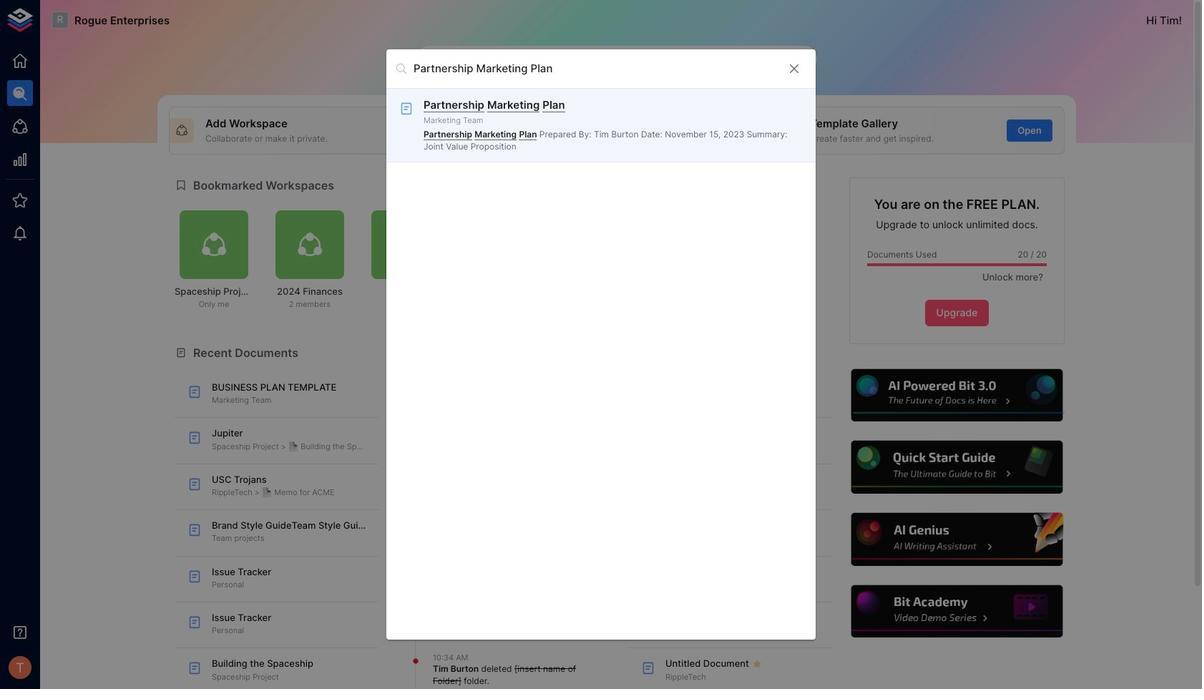 Task type: locate. For each thing, give the bounding box(es) containing it.
dialog
[[387, 49, 816, 640]]

3 help image from the top
[[850, 511, 1065, 568]]

1 help image from the top
[[850, 367, 1065, 424]]

help image
[[850, 367, 1065, 424], [850, 439, 1065, 496], [850, 511, 1065, 568], [850, 583, 1065, 640]]

4 help image from the top
[[850, 583, 1065, 640]]

2 help image from the top
[[850, 439, 1065, 496]]

Search documents, folders and workspaces... text field
[[414, 58, 776, 80]]



Task type: vqa. For each thing, say whether or not it's contained in the screenshot.
1st help image from the bottom
yes



